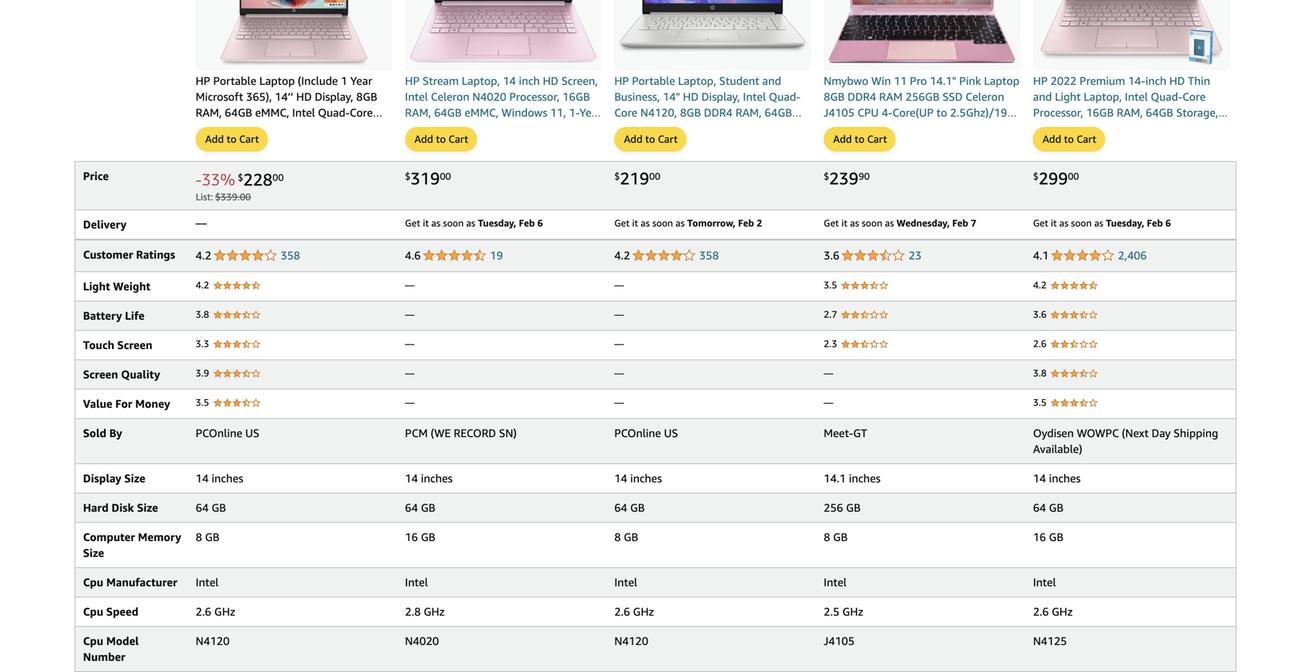 Task type: vqa. For each thing, say whether or not it's contained in the screenshot.


Task type: describe. For each thing, give the bounding box(es) containing it.
light weight
[[83, 280, 150, 293]]

intel inside hp stream laptop, 14 inch hd screen, intel celeron n4020 processor, 16gb ram, 64gb emmc, windows 11, 1-year office 365, hdmi, wi-fi, usb-c, webcam, pink, pcm
[[405, 90, 428, 103]]

4.2 down get it as soon as tomorrow, feb 2
[[614, 249, 630, 262]]

day
[[1152, 427, 1171, 440]]

1-
[[569, 106, 580, 119]]

delivery
[[83, 218, 127, 231]]

8gb inside nmybwo win 11 pro 14.1" pink laptop 8gb ddr4 ram 256gb ssd celeron j4105 cpu 4-core(up to 2.5ghz)/1920 x 1080 ips fhd display/high- performance ultra-thin portable computer (8gb+256gb)
[[824, 90, 845, 103]]

11 inside nmybwo win 11 pro 14.1" pink laptop 8gb ddr4 ram 256gb ssd celeron j4105 cpu 4-core(up to 2.5ghz)/1920 x 1080 ips fhd display/high- performance ultra-thin portable computer (8gb+256gb)
[[894, 74, 907, 87]]

2 soon from the left
[[652, 217, 673, 229]]

get it as soon as tomorrow, feb 2
[[614, 217, 762, 229]]

3 ghz from the left
[[633, 605, 654, 618]]

emmc, inside hp portable laptop, student and business, 14" hd display, intel quad- core n4120, 8gb ddr4 ram, 64gb emmc, 1 year office 365, webcam, rj- 45, hdmi, wi-fi, windows 11 home, silver
[[614, 122, 649, 135]]

microsoft inside hp portable laptop (include 1 year microsoft 365), 14'' hd display, 8gb ram, 64gb emmc, intel quad-core n4120, student and business, webcam, hdmi, wi-fi, rj-45, windows 11 home, pink
[[196, 90, 243, 103]]

win
[[872, 74, 891, 87]]

2 2.6 ghz from the left
[[614, 605, 654, 618]]

4 as from the left
[[676, 217, 685, 229]]

cart for first add to cart "submit" from right
[[1077, 133, 1097, 145]]

11 inside hp portable laptop (include 1 year microsoft 365), 14'' hd display, 8gb ram, 64gb emmc, intel quad-core n4120, student and business, webcam, hdmi, wi-fi, rj-45, windows 11 home, pink
[[196, 154, 209, 167]]

1 inside hp portable laptop, student and business, 14" hd display, intel quad- core n4120, 8gb ddr4 ram, 64gb emmc, 1 year office 365, webcam, rj- 45, hdmi, wi-fi, windows 11 home, silver
[[651, 122, 658, 135]]

2 n4120 from the left
[[614, 635, 648, 648]]

core inside hp portable laptop (include 1 year microsoft 365), 14'' hd display, 8gb ram, 64gb emmc, intel quad-core n4120, student and business, webcam, hdmi, wi-fi, rj-45, windows 11 home, pink
[[350, 106, 373, 119]]

256
[[824, 501, 843, 514]]

portable inside nmybwo win 11 pro 14.1" pink laptop 8gb ddr4 ram 256gb ssd celeron j4105 cpu 4-core(up to 2.5ghz)/1920 x 1080 ips fhd display/high- performance ultra-thin portable computer (8gb+256gb)
[[946, 138, 989, 151]]

hd inside the hp 2022 premium 14-inch hd thin and light laptop, intel quad-core processor, 16gb ram, 64gb storage, long battery life, webcam, bluetooth, hdmi, wi-fi, pink, windows 11 + 1 year microsoft 365
[[1170, 74, 1185, 87]]

laptop, for celeron
[[462, 74, 500, 87]]

2 6 from the left
[[1166, 217, 1171, 229]]

1 64 gb from the left
[[196, 501, 226, 514]]

1 pconline us from the left
[[196, 427, 259, 440]]

and inside hp portable laptop (include 1 year microsoft 365), 14'' hd display, 8gb ram, 64gb emmc, intel quad-core n4120, student and business, webcam, hdmi, wi-fi, rj-45, windows 11 home, pink
[[278, 122, 297, 135]]

ddr4 inside nmybwo win 11 pro 14.1" pink laptop 8gb ddr4 ram 256gb ssd celeron j4105 cpu 4-core(up to 2.5ghz)/1920 x 1080 ips fhd display/high- performance ultra-thin portable computer (8gb+256gb)
[[848, 90, 876, 103]]

celeron inside nmybwo win 11 pro 14.1" pink laptop 8gb ddr4 ram 256gb ssd celeron j4105 cpu 4-core(up to 2.5ghz)/1920 x 1080 ips fhd display/high- performance ultra-thin portable computer (8gb+256gb)
[[966, 90, 1005, 103]]

2 64 gb from the left
[[405, 501, 436, 514]]

3.9
[[196, 367, 209, 379]]

1 inside hp portable laptop (include 1 year microsoft 365), 14'' hd display, 8gb ram, 64gb emmc, intel quad-core n4120, student and business, webcam, hdmi, wi-fi, rj-45, windows 11 home, pink
[[341, 74, 347, 87]]

3 14 inches from the left
[[614, 472, 662, 485]]

23
[[909, 249, 922, 262]]

add to cart for first add to cart "submit" from right
[[1043, 133, 1097, 145]]

core inside the hp 2022 premium 14-inch hd thin and light laptop, intel quad-core processor, 16gb ram, 64gb storage, long battery life, webcam, bluetooth, hdmi, wi-fi, pink, windows 11 + 1 year microsoft 365
[[1183, 90, 1206, 103]]

5 ghz from the left
[[1052, 605, 1073, 618]]

-33% $ 228 00
[[196, 169, 284, 189]]

4 64 gb from the left
[[1033, 501, 1064, 514]]

11,
[[550, 106, 566, 119]]

5 add to cart submit from the left
[[1034, 128, 1105, 151]]

-
[[196, 170, 202, 189]]

4 feb from the left
[[1147, 217, 1163, 229]]

thin inside nmybwo win 11 pro 14.1" pink laptop 8gb ddr4 ram 256gb ssd celeron j4105 cpu 4-core(up to 2.5ghz)/1920 x 1080 ips fhd display/high- performance ultra-thin portable computer (8gb+256gb)
[[921, 138, 943, 151]]

wi- inside hp stream laptop, 14 inch hd screen, intel celeron n4020 processor, 16gb ram, 64gb emmc, windows 11, 1-year office 365, hdmi, wi-fi, usb-c, webcam, pink, pcm
[[497, 122, 515, 135]]

2 us from the left
[[664, 427, 678, 440]]

$ inside -33% $ 228 00
[[238, 172, 243, 183]]

1 soon from the left
[[443, 217, 464, 229]]

4 inches from the left
[[849, 472, 881, 485]]

rj- inside hp portable laptop, student and business, 14" hd display, intel quad- core n4120, 8gb ddr4 ram, 64gb emmc, 1 year office 365, webcam, rj- 45, hdmi, wi-fi, windows 11 home, silver
[[793, 122, 809, 135]]

1 get from the left
[[405, 217, 420, 229]]

memory
[[138, 531, 181, 544]]

processor, inside the hp 2022 premium 14-inch hd thin and light laptop, intel quad-core processor, 16gb ram, 64gb storage, long battery life, webcam, bluetooth, hdmi, wi-fi, pink, windows 11 + 1 year microsoft 365
[[1033, 106, 1084, 119]]

display
[[83, 472, 121, 485]]

1 8 from the left
[[196, 531, 202, 544]]

and inside hp portable laptop, student and business, 14" hd display, intel quad- core n4120, 8gb ddr4 ram, 64gb emmc, 1 year office 365, webcam, rj- 45, hdmi, wi-fi, windows 11 home, silver
[[763, 74, 781, 87]]

display size
[[83, 472, 145, 485]]

365),
[[246, 90, 272, 103]]

webcam, inside the hp 2022 premium 14-inch hd thin and light laptop, intel quad-core processor, 16gb ram, 64gb storage, long battery life, webcam, bluetooth, hdmi, wi-fi, pink, windows 11 + 1 year microsoft 365
[[1126, 122, 1172, 135]]

hard
[[83, 501, 109, 514]]

add to cart for 4th add to cart "submit" from the right
[[415, 133, 468, 145]]

3 add to cart submit from the left
[[615, 128, 686, 151]]

speed
[[106, 605, 138, 618]]

ram, inside hp portable laptop, student and business, 14" hd display, intel quad- core n4120, 8gb ddr4 ram, 64gb emmc, 1 year office 365, webcam, rj- 45, hdmi, wi-fi, windows 11 home, silver
[[736, 106, 762, 119]]

8gb inside hp portable laptop (include 1 year microsoft 365), 14'' hd display, 8gb ram, 64gb emmc, intel quad-core n4120, student and business, webcam, hdmi, wi-fi, rj-45, windows 11 home, pink
[[356, 90, 377, 103]]

1 add to cart submit from the left
[[196, 128, 267, 151]]

0 horizontal spatial 3.5
[[196, 397, 209, 408]]

n4125
[[1033, 635, 1067, 648]]

14.1
[[824, 472, 846, 485]]

3 it from the left
[[842, 217, 848, 229]]

4 ghz from the left
[[843, 605, 864, 618]]

wi- inside the hp 2022 premium 14-inch hd thin and light laptop, intel quad-core processor, 16gb ram, 64gb storage, long battery life, webcam, bluetooth, hdmi, wi-fi, pink, windows 11 + 1 year microsoft 365
[[1067, 138, 1085, 151]]

hd inside hp stream laptop, 14 inch hd screen, intel celeron n4020 processor, 16gb ram, 64gb emmc, windows 11, 1-year office 365, hdmi, wi-fi, usb-c, webcam, pink, pcm
[[543, 74, 559, 87]]

1 inside the hp 2022 premium 14-inch hd thin and light laptop, intel quad-core processor, 16gb ram, 64gb storage, long battery life, webcam, bluetooth, hdmi, wi-fi, pink, windows 11 + 1 year microsoft 365
[[1201, 138, 1207, 151]]

$ for 219
[[614, 171, 620, 182]]

add to cart for third add to cart "submit" from right
[[624, 133, 678, 145]]

3 soon from the left
[[862, 217, 883, 229]]

ram, inside hp portable laptop (include 1 year microsoft 365), 14'' hd display, 8gb ram, 64gb emmc, intel quad-core n4120, student and business, webcam, hdmi, wi-fi, rj-45, windows 11 home, pink
[[196, 106, 222, 119]]

2.5ghz)/1920
[[950, 106, 1020, 119]]

get it as soon as wednesday, feb 7
[[824, 217, 977, 229]]

processor, inside hp stream laptop, 14 inch hd screen, intel celeron n4020 processor, 16gb ram, 64gb emmc, windows 11, 1-year office 365, hdmi, wi-fi, usb-c, webcam, pink, pcm
[[509, 90, 560, 103]]

celeron inside hp stream laptop, 14 inch hd screen, intel celeron n4020 processor, 16gb ram, 64gb emmc, windows 11, 1-year office 365, hdmi, wi-fi, usb-c, webcam, pink, pcm
[[431, 90, 470, 103]]

7 as from the left
[[1060, 217, 1069, 229]]

1 16 gb from the left
[[405, 531, 436, 544]]

j4105 inside nmybwo win 11 pro 14.1" pink laptop 8gb ddr4 ram 256gb ssd celeron j4105 cpu 4-core(up to 2.5ghz)/1920 x 1080 ips fhd display/high- performance ultra-thin portable computer (8gb+256gb)
[[824, 106, 855, 119]]

4 get from the left
[[1033, 217, 1049, 229]]

pro
[[910, 74, 927, 87]]

219
[[620, 168, 649, 188]]

value
[[83, 397, 112, 410]]

life,
[[1102, 122, 1123, 135]]

cpu model number
[[83, 635, 139, 664]]

for
[[115, 397, 132, 410]]

n4120, inside hp portable laptop, student and business, 14" hd display, intel quad- core n4120, 8gb ddr4 ram, 64gb emmc, 1 year office 365, webcam, rj- 45, hdmi, wi-fi, windows 11 home, silver
[[641, 106, 677, 119]]

fi, inside the hp 2022 premium 14-inch hd thin and light laptop, intel quad-core processor, 16gb ram, 64gb storage, long battery life, webcam, bluetooth, hdmi, wi-fi, pink, windows 11 + 1 year microsoft 365
[[1085, 138, 1096, 151]]

meet-gt
[[824, 427, 867, 440]]

intel inside hp portable laptop (include 1 year microsoft 365), 14'' hd display, 8gb ram, 64gb emmc, intel quad-core n4120, student and business, webcam, hdmi, wi-fi, rj-45, windows 11 home, pink
[[292, 106, 315, 119]]

14 inside hp stream laptop, 14 inch hd screen, intel celeron n4020 processor, 16gb ram, 64gb emmc, windows 11, 1-year office 365, hdmi, wi-fi, usb-c, webcam, pink, pcm
[[503, 74, 516, 87]]

2022
[[1051, 74, 1077, 87]]

1 vertical spatial screen
[[83, 368, 118, 381]]

model
[[106, 635, 139, 648]]

1 it from the left
[[423, 217, 429, 229]]

1 8 gb from the left
[[196, 531, 220, 544]]

size for disk
[[137, 501, 158, 514]]

home, for rj-
[[764, 138, 797, 151]]

1 6 from the left
[[537, 217, 543, 229]]

silver
[[614, 154, 642, 167]]

2,406
[[1118, 249, 1147, 262]]

pink, inside hp stream laptop, 14 inch hd screen, intel celeron n4020 processor, 16gb ram, 64gb emmc, windows 11, 1-year office 365, hdmi, wi-fi, usb-c, webcam, pink, pcm
[[454, 138, 479, 151]]

laptop, for display,
[[678, 74, 716, 87]]

laptop, inside the hp 2022 premium 14-inch hd thin and light laptop, intel quad-core processor, 16gb ram, 64gb storage, long battery life, webcam, bluetooth, hdmi, wi-fi, pink, windows 11 + 1 year microsoft 365
[[1084, 90, 1122, 103]]

2 add to cart submit from the left
[[406, 128, 476, 151]]

nmybwo win 11 pro 14.1" pink laptop 8gb ddr4 ram 256gb ssd celeron j4105 cpu 4-core(up to 2.5ghz)/1920 x 1080 ips fhd display/high-performance ultra-thin portable computer (8gb+256gb) image
[[824, 0, 1021, 68]]

2 16 from the left
[[1033, 531, 1046, 544]]

365, inside hp stream laptop, 14 inch hd screen, intel celeron n4020 processor, 16gb ram, 64gb emmc, windows 11, 1-year office 365, hdmi, wi-fi, usb-c, webcam, pink, pcm
[[438, 122, 460, 135]]

meet-
[[824, 427, 853, 440]]

performance
[[824, 138, 889, 151]]

value for money
[[83, 397, 170, 410]]

and inside the hp 2022 premium 14-inch hd thin and light laptop, intel quad-core processor, 16gb ram, 64gb storage, long battery life, webcam, bluetooth, hdmi, wi-fi, pink, windows 11 + 1 year microsoft 365
[[1033, 90, 1052, 103]]

money
[[135, 397, 170, 410]]

6 as from the left
[[885, 217, 894, 229]]

4.2 down "4.1"
[[1033, 279, 1047, 290]]

00 inside -33% $ 228 00
[[273, 172, 284, 183]]

ultra-
[[892, 138, 921, 151]]

available)
[[1033, 442, 1083, 456]]

2.7
[[824, 309, 837, 320]]

5 inches from the left
[[1049, 472, 1081, 485]]

00 for 219
[[649, 171, 661, 182]]

11 inside the hp 2022 premium 14-inch hd thin and light laptop, intel quad-core processor, 16gb ram, 64gb storage, long battery life, webcam, bluetooth, hdmi, wi-fi, pink, windows 11 + 1 year microsoft 365
[[1175, 138, 1188, 151]]

1 n4120 from the left
[[196, 635, 230, 648]]

2 8 from the left
[[614, 531, 621, 544]]

256gb
[[906, 90, 940, 103]]

$ 299 00
[[1033, 168, 1079, 188]]

00 for 319
[[440, 171, 451, 182]]

1 14 inches from the left
[[196, 472, 243, 485]]

1 us from the left
[[245, 427, 259, 440]]

list: $339.00
[[196, 191, 251, 202]]

hdmi, inside hp portable laptop (include 1 year microsoft 365), 14'' hd display, 8gb ram, 64gb emmc, intel quad-core n4120, student and business, webcam, hdmi, wi-fi, rj-45, windows 11 home, pink
[[245, 138, 276, 151]]

wednesday,
[[897, 217, 950, 229]]

19
[[490, 249, 503, 262]]

cart for fourth add to cart "submit" from the left
[[867, 133, 887, 145]]

fi, inside hp portable laptop (include 1 year microsoft 365), 14'' hd display, 8gb ram, 64gb emmc, intel quad-core n4120, student and business, webcam, hdmi, wi-fi, rj-45, windows 11 home, pink
[[296, 138, 307, 151]]

2.8 ghz
[[405, 605, 445, 618]]

touch screen
[[83, 338, 152, 352]]

year inside hp portable laptop, student and business, 14" hd display, intel quad- core n4120, 8gb ddr4 ram, 64gb emmc, 1 year office 365, webcam, rj- 45, hdmi, wi-fi, windows 11 home, silver
[[661, 122, 683, 135]]

oydisen wowpc (next day shipping available)
[[1033, 427, 1219, 456]]

pink, inside the hp 2022 premium 14-inch hd thin and light laptop, intel quad-core processor, 16gb ram, 64gb storage, long battery life, webcam, bluetooth, hdmi, wi-fi, pink, windows 11 + 1 year microsoft 365
[[1099, 138, 1124, 151]]

shipping
[[1174, 427, 1219, 440]]

student inside hp portable laptop, student and business, 14" hd display, intel quad- core n4120, 8gb ddr4 ram, 64gb emmc, 1 year office 365, webcam, rj- 45, hdmi, wi-fi, windows 11 home, silver
[[719, 74, 760, 87]]

1 vertical spatial 3.6
[[1033, 309, 1047, 320]]

add for 1st add to cart "submit" from left
[[205, 133, 224, 145]]

2 j4105 from the top
[[824, 635, 855, 648]]

hp portable laptop, student and business, 14" hd display, intel quad- core n4120, 8gb ddr4 ram, 64gb emmc, 1 year office 365, webcam, rj- 45, hdmi, wi-fi, windows 11 home, silver link
[[614, 73, 811, 167]]

2 get it as soon as tuesday, feb 6 from the left
[[1033, 217, 1171, 229]]

gt
[[853, 427, 867, 440]]

4.2 right ratings
[[196, 249, 211, 262]]

battery life
[[83, 309, 145, 322]]

ram, inside the hp 2022 premium 14-inch hd thin and light laptop, intel quad-core processor, 16gb ram, 64gb storage, long battery life, webcam, bluetooth, hdmi, wi-fi, pink, windows 11 + 1 year microsoft 365
[[1117, 106, 1143, 119]]

299
[[1039, 168, 1068, 188]]

windows inside the hp 2022 premium 14-inch hd thin and light laptop, intel quad-core processor, 16gb ram, 64gb storage, long battery life, webcam, bluetooth, hdmi, wi-fi, pink, windows 11 + 1 year microsoft 365
[[1126, 138, 1172, 151]]

hp for hp portable laptop, student and business, 14" hd display, intel quad- core n4120, 8gb ddr4 ram, 64gb emmc, 1 year office 365, webcam, rj- 45, hdmi, wi-fi, windows 11 home, silver
[[614, 74, 629, 87]]

intel inside hp portable laptop, student and business, 14" hd display, intel quad- core n4120, 8gb ddr4 ram, 64gb emmc, 1 year office 365, webcam, rj- 45, hdmi, wi-fi, windows 11 home, silver
[[743, 90, 766, 103]]

1 inches from the left
[[212, 472, 243, 485]]

2.3
[[824, 338, 837, 349]]

2 ghz from the left
[[424, 605, 445, 618]]

0 horizontal spatial pcm
[[405, 427, 428, 440]]

hdmi, inside the hp 2022 premium 14-inch hd thin and light laptop, intel quad-core processor, 16gb ram, 64gb storage, long battery life, webcam, bluetooth, hdmi, wi-fi, pink, windows 11 + 1 year microsoft 365
[[1033, 138, 1064, 151]]

5 as from the left
[[850, 217, 859, 229]]

1 2.6 ghz from the left
[[196, 605, 235, 618]]

hard disk size
[[83, 501, 158, 514]]

3 get from the left
[[824, 217, 839, 229]]

ips
[[861, 122, 877, 135]]

pink inside nmybwo win 11 pro 14.1" pink laptop 8gb ddr4 ram 256gb ssd celeron j4105 cpu 4-core(up to 2.5ghz)/1920 x 1080 ips fhd display/high- performance ultra-thin portable computer (8gb+256gb)
[[959, 74, 981, 87]]

(include
[[298, 74, 338, 87]]

fi, inside hp portable laptop, student and business, 14" hd display, intel quad- core n4120, 8gb ddr4 ram, 64gb emmc, 1 year office 365, webcam, rj- 45, hdmi, wi-fi, windows 11 home, silver
[[684, 138, 696, 151]]

2.5 ghz
[[824, 605, 864, 618]]

add for third add to cart "submit" from right
[[624, 133, 643, 145]]

sn)
[[499, 427, 517, 440]]

disk
[[111, 501, 134, 514]]

thin inside the hp 2022 premium 14-inch hd thin and light laptop, intel quad-core processor, 16gb ram, 64gb storage, long battery life, webcam, bluetooth, hdmi, wi-fi, pink, windows 11 + 1 year microsoft 365
[[1188, 74, 1211, 87]]

(8gb+256gb)
[[877, 154, 946, 167]]

8gb inside hp portable laptop, student and business, 14" hd display, intel quad- core n4120, 8gb ddr4 ram, 64gb emmc, 1 year office 365, webcam, rj- 45, hdmi, wi-fi, windows 11 home, silver
[[680, 106, 701, 119]]

cpu
[[858, 106, 879, 119]]

319
[[411, 168, 440, 188]]

n4020 inside hp stream laptop, 14 inch hd screen, intel celeron n4020 processor, 16gb ram, 64gb emmc, windows 11, 1-year office 365, hdmi, wi-fi, usb-c, webcam, pink, pcm
[[473, 90, 507, 103]]

1 horizontal spatial 3.5
[[824, 279, 837, 290]]

33%
[[202, 170, 235, 189]]

life
[[125, 309, 145, 322]]

quality
[[121, 368, 160, 381]]

7
[[971, 217, 977, 229]]

cpu for cpu manufacturer
[[83, 576, 103, 589]]

256 gb
[[824, 501, 861, 514]]

intel inside the hp 2022 premium 14-inch hd thin and light laptop, intel quad-core processor, 16gb ram, 64gb storage, long battery life, webcam, bluetooth, hdmi, wi-fi, pink, windows 11 + 1 year microsoft 365
[[1125, 90, 1148, 103]]

x
[[824, 122, 829, 135]]

4 14 inches from the left
[[1033, 472, 1081, 485]]

portable for 14"
[[632, 74, 675, 87]]

hp portable laptop, student and business, 14" hd display, intel quad-core n4120, 8gb ddr4 ram, 64gb emmc, 1 year office 365, webcam, rj-45, hdmi, wi-fi, windows 11 home, silver image
[[614, 0, 811, 57]]

computer memory size
[[83, 531, 181, 560]]

4 64 from the left
[[1033, 501, 1046, 514]]

64gb inside the hp 2022 premium 14-inch hd thin and light laptop, intel quad-core processor, 16gb ram, 64gb storage, long battery life, webcam, bluetooth, hdmi, wi-fi, pink, windows 11 + 1 year microsoft 365
[[1146, 106, 1174, 119]]

microsoft inside the hp 2022 premium 14-inch hd thin and light laptop, intel quad-core processor, 16gb ram, 64gb storage, long battery life, webcam, bluetooth, hdmi, wi-fi, pink, windows 11 + 1 year microsoft 365
[[1058, 154, 1106, 167]]

4-
[[882, 106, 893, 119]]

(next
[[1122, 427, 1149, 440]]

record
[[454, 427, 496, 440]]

0 vertical spatial size
[[124, 472, 145, 485]]

ram
[[879, 90, 903, 103]]

3 8 gb from the left
[[824, 531, 848, 544]]

(we
[[431, 427, 451, 440]]

pcm (we record sn)
[[405, 427, 517, 440]]

webcam, inside hp stream laptop, 14 inch hd screen, intel celeron n4020 processor, 16gb ram, 64gb emmc, windows 11, 1-year office 365, hdmi, wi-fi, usb-c, webcam, pink, pcm
[[405, 138, 451, 151]]

fi, inside hp stream laptop, 14 inch hd screen, intel celeron n4020 processor, 16gb ram, 64gb emmc, windows 11, 1-year office 365, hdmi, wi-fi, usb-c, webcam, pink, pcm
[[514, 122, 526, 135]]

1 horizontal spatial 3.8
[[1033, 367, 1047, 379]]

3 2.6 ghz from the left
[[1033, 605, 1073, 618]]

portable for microsoft
[[213, 74, 256, 87]]

3.3
[[196, 338, 209, 349]]

1 64 from the left
[[196, 501, 209, 514]]

3 8 from the left
[[824, 531, 830, 544]]

ddr4 inside hp portable laptop, student and business, 14" hd display, intel quad- core n4120, 8gb ddr4 ram, 64gb emmc, 1 year office 365, webcam, rj- 45, hdmi, wi-fi, windows 11 home, silver
[[704, 106, 733, 119]]

business, inside hp portable laptop, student and business, 14" hd display, intel quad- core n4120, 8gb ddr4 ram, 64gb emmc, 1 year office 365, webcam, rj- 45, hdmi, wi-fi, windows 11 home, silver
[[614, 90, 660, 103]]

nmybwo
[[824, 74, 869, 87]]

$ 239 90
[[824, 168, 870, 188]]

add to cart for fourth add to cart "submit" from the left
[[833, 133, 887, 145]]



Task type: locate. For each thing, give the bounding box(es) containing it.
$339.00
[[215, 191, 251, 202]]

64gb inside hp portable laptop (include 1 year microsoft 365), 14'' hd display, 8gb ram, 64gb emmc, intel quad-core n4120, student and business, webcam, hdmi, wi-fi, rj-45, windows 11 home, pink
[[225, 106, 252, 119]]

office inside hp stream laptop, 14 inch hd screen, intel celeron n4020 processor, 16gb ram, 64gb emmc, windows 11, 1-year office 365, hdmi, wi-fi, usb-c, webcam, pink, pcm
[[405, 122, 435, 135]]

1 vertical spatial cpu
[[83, 605, 103, 618]]

hd inside hp portable laptop (include 1 year microsoft 365), 14'' hd display, 8gb ram, 64gb emmc, intel quad-core n4120, student and business, webcam, hdmi, wi-fi, rj-45, windows 11 home, pink
[[296, 90, 312, 103]]

1 horizontal spatial core
[[614, 106, 638, 119]]

ssd
[[943, 90, 963, 103]]

business, inside hp portable laptop (include 1 year microsoft 365), 14'' hd display, 8gb ram, 64gb emmc, intel quad-core n4120, student and business, webcam, hdmi, wi-fi, rj-45, windows 11 home, pink
[[300, 122, 346, 135]]

number
[[83, 650, 125, 664]]

1 horizontal spatial tuesday,
[[1106, 217, 1145, 229]]

0 vertical spatial rj-
[[793, 122, 809, 135]]

1 vertical spatial rj-
[[310, 138, 326, 151]]

light down 2022 on the right
[[1055, 90, 1081, 103]]

0 vertical spatial ddr4
[[848, 90, 876, 103]]

0 vertical spatial cpu
[[83, 576, 103, 589]]

add to cart submit up $ 319 00
[[406, 128, 476, 151]]

5 add to cart from the left
[[1043, 133, 1097, 145]]

hd inside hp portable laptop, student and business, 14" hd display, intel quad- core n4120, 8gb ddr4 ram, 64gb emmc, 1 year office 365, webcam, rj- 45, hdmi, wi-fi, windows 11 home, silver
[[683, 90, 699, 103]]

add to cart for 1st add to cart "submit" from left
[[205, 133, 259, 145]]

light down 'customer'
[[83, 280, 110, 293]]

1 horizontal spatial 8 gb
[[614, 531, 638, 544]]

1 horizontal spatial pcm
[[482, 138, 504, 151]]

2 horizontal spatial 3.5
[[1033, 397, 1047, 408]]

11 up the -
[[196, 154, 209, 167]]

0 vertical spatial 1
[[341, 74, 347, 87]]

0 horizontal spatial processor,
[[509, 90, 560, 103]]

to for 1st add to cart "submit" from left
[[227, 133, 237, 145]]

to up display/high- in the right of the page
[[937, 106, 947, 119]]

c,
[[554, 122, 564, 135]]

ratings
[[136, 248, 175, 261]]

screen
[[117, 338, 152, 352], [83, 368, 118, 381]]

emmc, down 14''
[[255, 106, 289, 119]]

inch for 14
[[519, 74, 540, 87]]

5 cart from the left
[[1077, 133, 1097, 145]]

2 pconline from the left
[[614, 427, 661, 440]]

$ inside $ 219 00
[[614, 171, 620, 182]]

4 it from the left
[[1051, 217, 1057, 229]]

premium
[[1080, 74, 1125, 87]]

hp for hp stream laptop, 14 inch hd screen, intel celeron n4020 processor, 16gb ram, 64gb emmc, windows 11, 1-year office 365, hdmi, wi-fi, usb-c, webcam, pink, pcm
[[405, 74, 420, 87]]

1 horizontal spatial celeron
[[966, 90, 1005, 103]]

n4120, down 14"
[[641, 106, 677, 119]]

0 horizontal spatial microsoft
[[196, 90, 243, 103]]

11 inside hp portable laptop, student and business, 14" hd display, intel quad- core n4120, 8gb ddr4 ram, 64gb emmc, 1 year office 365, webcam, rj- 45, hdmi, wi-fi, windows 11 home, silver
[[748, 138, 761, 151]]

ram, inside hp stream laptop, 14 inch hd screen, intel celeron n4020 processor, 16gb ram, 64gb emmc, windows 11, 1-year office 365, hdmi, wi-fi, usb-c, webcam, pink, pcm
[[405, 106, 431, 119]]

2 as from the left
[[466, 217, 475, 229]]

hp inside hp portable laptop (include 1 year microsoft 365), 14'' hd display, 8gb ram, 64gb emmc, intel quad-core n4120, student and business, webcam, hdmi, wi-fi, rj-45, windows 11 home, pink
[[196, 74, 210, 87]]

$ down computer
[[824, 171, 829, 182]]

1 horizontal spatial display,
[[702, 90, 740, 103]]

emmc, inside hp portable laptop (include 1 year microsoft 365), 14'' hd display, 8gb ram, 64gb emmc, intel quad-core n4120, student and business, webcam, hdmi, wi-fi, rj-45, windows 11 home, pink
[[255, 106, 289, 119]]

1 right +
[[1201, 138, 1207, 151]]

rj-
[[793, 122, 809, 135], [310, 138, 326, 151]]

1 j4105 from the top
[[824, 106, 855, 119]]

hdmi, inside hp stream laptop, 14 inch hd screen, intel celeron n4020 processor, 16gb ram, 64gb emmc, windows 11, 1-year office 365, hdmi, wi-fi, usb-c, webcam, pink, pcm
[[463, 122, 494, 135]]

1 horizontal spatial n4120,
[[641, 106, 677, 119]]

light
[[1055, 90, 1081, 103], [83, 280, 110, 293]]

add to cart submit up -33% $ 228 00
[[196, 128, 267, 151]]

1 64gb from the left
[[225, 106, 252, 119]]

inch down hp 2022 premium 14-inch hd thin and light laptop, intel quad-core processor, 16gb ram, 64gb storage, long battery life, webcam, bluetooth, hdmi, wi-fi, pink, windows 11 + 1 year microsoft 365 image
[[1146, 74, 1167, 87]]

2 office from the left
[[686, 122, 716, 135]]

size for memory
[[83, 546, 104, 560]]

1
[[341, 74, 347, 87], [651, 122, 658, 135], [1201, 138, 1207, 151]]

1 horizontal spatial 8gb
[[680, 106, 701, 119]]

2 horizontal spatial 8gb
[[824, 90, 845, 103]]

inch inside hp stream laptop, 14 inch hd screen, intel celeron n4020 processor, 16gb ram, 64gb emmc, windows 11, 1-year office 365, hdmi, wi-fi, usb-c, webcam, pink, pcm
[[519, 74, 540, 87]]

laptop up 14''
[[259, 74, 295, 87]]

1 vertical spatial 3.8
[[1033, 367, 1047, 379]]

add to cart up silver
[[624, 133, 678, 145]]

student down 365),
[[235, 122, 276, 135]]

display, inside hp portable laptop, student and business, 14" hd display, intel quad- core n4120, 8gb ddr4 ram, 64gb emmc, 1 year office 365, webcam, rj- 45, hdmi, wi-fi, windows 11 home, silver
[[702, 90, 740, 103]]

windows inside hp portable laptop, student and business, 14" hd display, intel quad- core n4120, 8gb ddr4 ram, 64gb emmc, 1 year office 365, webcam, rj- 45, hdmi, wi-fi, windows 11 home, silver
[[699, 138, 745, 151]]

add to cart up $ 319 00
[[415, 133, 468, 145]]

pconline
[[196, 427, 242, 440], [614, 427, 661, 440]]

2 pconline us from the left
[[614, 427, 678, 440]]

size down computer
[[83, 546, 104, 560]]

0 vertical spatial n4020
[[473, 90, 507, 103]]

0 vertical spatial 3.6
[[824, 249, 840, 262]]

1 horizontal spatial 45,
[[614, 138, 630, 151]]

webcam, inside hp portable laptop (include 1 year microsoft 365), 14'' hd display, 8gb ram, 64gb emmc, intel quad-core n4120, student and business, webcam, hdmi, wi-fi, rj-45, windows 11 home, pink
[[196, 138, 242, 151]]

$ inside $ 239 90
[[824, 171, 829, 182]]

year right (include
[[350, 74, 372, 87]]

0 horizontal spatial emmc,
[[255, 106, 289, 119]]

1 horizontal spatial emmc,
[[465, 106, 499, 119]]

45, inside hp portable laptop (include 1 year microsoft 365), 14'' hd display, 8gb ram, 64gb emmc, intel quad-core n4120, student and business, webcam, hdmi, wi-fi, rj-45, windows 11 home, pink
[[326, 138, 342, 151]]

n4020 down 2.8 ghz
[[405, 635, 439, 648]]

wi- inside hp portable laptop, student and business, 14" hd display, intel quad- core n4120, 8gb ddr4 ram, 64gb emmc, 1 year office 365, webcam, rj- 45, hdmi, wi-fi, windows 11 home, silver
[[667, 138, 684, 151]]

1 horizontal spatial battery
[[1061, 122, 1099, 135]]

1 pconline from the left
[[196, 427, 242, 440]]

3.5 up oydisen
[[1033, 397, 1047, 408]]

0 horizontal spatial light
[[83, 280, 110, 293]]

hp 2022 premium 14-inch hd thin and light laptop, intel quad-core processor, 16gb ram, 64gb storage, long battery life, webcam, bluetooth, hdmi, wi-fi, pink, windows 11 + 1 year microsoft 365
[[1033, 74, 1228, 167]]

—
[[196, 216, 207, 229], [405, 279, 415, 290], [614, 279, 624, 290], [405, 309, 415, 320], [614, 309, 624, 320], [405, 338, 415, 349], [614, 338, 624, 349], [405, 367, 415, 379], [614, 367, 624, 379], [824, 367, 833, 379], [405, 397, 415, 408], [614, 397, 624, 408], [824, 397, 833, 408]]

1 horizontal spatial 8
[[614, 531, 621, 544]]

0 vertical spatial business,
[[614, 90, 660, 103]]

thin
[[1188, 74, 1211, 87], [921, 138, 943, 151]]

0 horizontal spatial us
[[245, 427, 259, 440]]

3.5 up 2.7
[[824, 279, 837, 290]]

0 horizontal spatial display,
[[315, 90, 353, 103]]

it down 299
[[1051, 217, 1057, 229]]

fi,
[[514, 122, 526, 135], [296, 138, 307, 151], [684, 138, 696, 151], [1085, 138, 1096, 151]]

quad- inside hp portable laptop, student and business, 14" hd display, intel quad- core n4120, 8gb ddr4 ram, 64gb emmc, 1 year office 365, webcam, rj- 45, hdmi, wi-fi, windows 11 home, silver
[[769, 90, 801, 103]]

1 vertical spatial microsoft
[[1058, 154, 1106, 167]]

cart down 14"
[[658, 133, 678, 145]]

laptop, up 14"
[[678, 74, 716, 87]]

celeron down stream
[[431, 90, 470, 103]]

year inside the hp 2022 premium 14-inch hd thin and light laptop, intel quad-core processor, 16gb ram, 64gb storage, long battery life, webcam, bluetooth, hdmi, wi-fi, pink, windows 11 + 1 year microsoft 365
[[1033, 154, 1055, 167]]

45,
[[326, 138, 342, 151], [614, 138, 630, 151]]

1 vertical spatial battery
[[83, 309, 122, 322]]

business, left 14"
[[614, 90, 660, 103]]

hp portable laptop (include 1 year microsoft 365), 14'' hd display, 8gb ram, 64gb emmc, intel quad-core n4120, student and business, webcam, hdmi, wi-fi, rj-45, windows 11 home, pink image
[[216, 0, 372, 70]]

wi- up $ 299 00
[[1067, 138, 1085, 151]]

light inside the hp 2022 premium 14-inch hd thin and light laptop, intel quad-core processor, 16gb ram, 64gb storage, long battery life, webcam, bluetooth, hdmi, wi-fi, pink, windows 11 + 1 year microsoft 365
[[1055, 90, 1081, 103]]

0 vertical spatial pink
[[959, 74, 981, 87]]

add to cart submit up silver
[[615, 128, 686, 151]]

cpu for cpu model number
[[83, 635, 103, 648]]

Add to Cart submit
[[196, 128, 267, 151], [406, 128, 476, 151], [615, 128, 686, 151], [825, 128, 895, 151], [1034, 128, 1105, 151]]

2 add from the left
[[415, 133, 433, 145]]

portable down display/high- in the right of the page
[[946, 138, 989, 151]]

4 add to cart submit from the left
[[825, 128, 895, 151]]

1 vertical spatial business,
[[300, 122, 346, 135]]

1 ram, from the left
[[196, 106, 222, 119]]

office inside hp portable laptop, student and business, 14" hd display, intel quad- core n4120, 8gb ddr4 ram, 64gb emmc, 1 year office 365, webcam, rj- 45, hdmi, wi-fi, windows 11 home, silver
[[686, 122, 716, 135]]

239
[[829, 168, 859, 188]]

2 display, from the left
[[702, 90, 740, 103]]

1 feb from the left
[[519, 217, 535, 229]]

0 horizontal spatial 8gb
[[356, 90, 377, 103]]

student down hp portable laptop, student and business, 14" hd display, intel quad-core n4120, 8gb ddr4 ram, 64gb emmc, 1 year office 365, webcam, rj-45, hdmi, wi-fi, windows 11 home, silver image
[[719, 74, 760, 87]]

wi-
[[497, 122, 515, 135], [278, 138, 296, 151], [667, 138, 684, 151], [1067, 138, 1085, 151]]

storage,
[[1177, 106, 1219, 119]]

$ for 239
[[824, 171, 829, 182]]

display,
[[315, 90, 353, 103], [702, 90, 740, 103]]

0 horizontal spatial quad-
[[318, 106, 350, 119]]

hp inside the hp 2022 premium 14-inch hd thin and light laptop, intel quad-core processor, 16gb ram, 64gb storage, long battery life, webcam, bluetooth, hdmi, wi-fi, pink, windows 11 + 1 year microsoft 365
[[1033, 74, 1048, 87]]

1 horizontal spatial 16gb
[[1087, 106, 1114, 119]]

celeron
[[431, 90, 470, 103], [966, 90, 1005, 103]]

2 add to cart from the left
[[415, 133, 468, 145]]

1 add from the left
[[205, 133, 224, 145]]

customer
[[83, 248, 133, 261]]

hp for hp 2022 premium 14-inch hd thin and light laptop, intel quad-core processor, 16gb ram, 64gb storage, long battery life, webcam, bluetooth, hdmi, wi-fi, pink, windows 11 + 1 year microsoft 365
[[1033, 74, 1048, 87]]

0 horizontal spatial home,
[[212, 154, 245, 167]]

8 gb
[[196, 531, 220, 544], [614, 531, 638, 544], [824, 531, 848, 544]]

pink inside hp portable laptop (include 1 year microsoft 365), 14'' hd display, 8gb ram, 64gb emmc, intel quad-core n4120, student and business, webcam, hdmi, wi-fi, rj-45, windows 11 home, pink
[[248, 154, 269, 167]]

rj- inside hp portable laptop (include 1 year microsoft 365), 14'' hd display, 8gb ram, 64gb emmc, intel quad-core n4120, student and business, webcam, hdmi, wi-fi, rj-45, windows 11 home, pink
[[310, 138, 326, 151]]

long
[[1033, 122, 1059, 135]]

wi- left 'usb-'
[[497, 122, 515, 135]]

1 ghz from the left
[[214, 605, 235, 618]]

0 horizontal spatial get it as soon as tuesday, feb 6
[[405, 217, 543, 229]]

00 inside $ 299 00
[[1068, 171, 1079, 182]]

soon down $ 319 00
[[443, 217, 464, 229]]

emmc,
[[255, 106, 289, 119], [465, 106, 499, 119], [614, 122, 649, 135]]

1 horizontal spatial 16
[[1033, 531, 1046, 544]]

hd right 14"
[[683, 90, 699, 103]]

pcm inside hp stream laptop, 14 inch hd screen, intel celeron n4020 processor, 16gb ram, 64gb emmc, windows 11, 1-year office 365, hdmi, wi-fi, usb-c, webcam, pink, pcm
[[482, 138, 504, 151]]

add
[[205, 133, 224, 145], [415, 133, 433, 145], [624, 133, 643, 145], [833, 133, 852, 145], [1043, 133, 1062, 145]]

3 64 gb from the left
[[614, 501, 645, 514]]

n4120, inside hp portable laptop (include 1 year microsoft 365), 14'' hd display, 8gb ram, 64gb emmc, intel quad-core n4120, student and business, webcam, hdmi, wi-fi, rj-45, windows 11 home, pink
[[196, 122, 232, 135]]

14''
[[275, 90, 293, 103]]

1 horizontal spatial laptop
[[984, 74, 1020, 87]]

1 horizontal spatial 1
[[651, 122, 658, 135]]

0 vertical spatial processor,
[[509, 90, 560, 103]]

1 horizontal spatial microsoft
[[1058, 154, 1106, 167]]

0 vertical spatial screen
[[117, 338, 152, 352]]

1 celeron from the left
[[431, 90, 470, 103]]

inch for 14-
[[1146, 74, 1167, 87]]

j4105
[[824, 106, 855, 119], [824, 635, 855, 648]]

2 horizontal spatial core
[[1183, 90, 1206, 103]]

1 vertical spatial j4105
[[824, 635, 855, 648]]

1 horizontal spatial thin
[[1188, 74, 1211, 87]]

45, down (include
[[326, 138, 342, 151]]

laptop,
[[462, 74, 500, 87], [678, 74, 716, 87], [1084, 90, 1122, 103]]

16gb inside hp stream laptop, 14 inch hd screen, intel celeron n4020 processor, 16gb ram, 64gb emmc, windows 11, 1-year office 365, hdmi, wi-fi, usb-c, webcam, pink, pcm
[[563, 90, 590, 103]]

add up silver
[[624, 133, 643, 145]]

3 64gb from the left
[[765, 106, 792, 119]]

2 tuesday, from the left
[[1106, 217, 1145, 229]]

sold
[[83, 427, 106, 440]]

fhd
[[880, 122, 902, 135]]

hdmi, inside hp portable laptop, student and business, 14" hd display, intel quad- core n4120, 8gb ddr4 ram, 64gb emmc, 1 year office 365, webcam, rj- 45, hdmi, wi-fi, windows 11 home, silver
[[633, 138, 664, 151]]

battery left life,
[[1061, 122, 1099, 135]]

screen quality
[[83, 368, 160, 381]]

4.1
[[1033, 249, 1049, 262]]

hdmi, down the long
[[1033, 138, 1064, 151]]

64
[[196, 501, 209, 514], [405, 501, 418, 514], [614, 501, 628, 514], [1033, 501, 1046, 514]]

add up 33%
[[205, 133, 224, 145]]

emmc, for 14''
[[255, 106, 289, 119]]

add for 4th add to cart "submit" from the right
[[415, 133, 433, 145]]

11
[[894, 74, 907, 87], [748, 138, 761, 151], [1175, 138, 1188, 151], [196, 154, 209, 167]]

1 horizontal spatial us
[[664, 427, 678, 440]]

to right the long
[[1064, 133, 1074, 145]]

laptop, inside hp stream laptop, 14 inch hd screen, intel celeron n4020 processor, 16gb ram, 64gb emmc, windows 11, 1-year office 365, hdmi, wi-fi, usb-c, webcam, pink, pcm
[[462, 74, 500, 87]]

1 as from the left
[[431, 217, 441, 229]]

0 horizontal spatial 6
[[537, 217, 543, 229]]

webcam, inside hp portable laptop, student and business, 14" hd display, intel quad- core n4120, 8gb ddr4 ram, 64gb emmc, 1 year office 365, webcam, rj- 45, hdmi, wi-fi, windows 11 home, silver
[[744, 122, 790, 135]]

battery up the touch
[[83, 309, 122, 322]]

to up computer
[[855, 133, 865, 145]]

1 vertical spatial home,
[[212, 154, 245, 167]]

soon down $ 299 00
[[1071, 217, 1092, 229]]

ghz
[[214, 605, 235, 618], [424, 605, 445, 618], [633, 605, 654, 618], [843, 605, 864, 618], [1052, 605, 1073, 618]]

customer ratings
[[83, 248, 175, 261]]

quad- inside the hp 2022 premium 14-inch hd thin and light laptop, intel quad-core processor, 16gb ram, 64gb storage, long battery life, webcam, bluetooth, hdmi, wi-fi, pink, windows 11 + 1 year microsoft 365
[[1151, 90, 1183, 103]]

1 vertical spatial n4020
[[405, 635, 439, 648]]

4 add to cart from the left
[[833, 133, 887, 145]]

1 inch from the left
[[519, 74, 540, 87]]

0 horizontal spatial 16
[[405, 531, 418, 544]]

rj- down (include
[[310, 138, 326, 151]]

hp for hp portable laptop (include 1 year microsoft 365), 14'' hd display, 8gb ram, 64gb emmc, intel quad-core n4120, student and business, webcam, hdmi, wi-fi, rj-45, windows 11 home, pink
[[196, 74, 210, 87]]

j4105 down 2.5 ghz
[[824, 635, 855, 648]]

get up 4.6
[[405, 217, 420, 229]]

1 vertical spatial light
[[83, 280, 110, 293]]

1 laptop from the left
[[259, 74, 295, 87]]

11 up 2
[[748, 138, 761, 151]]

to for third add to cart "submit" from right
[[645, 133, 655, 145]]

year right 11,
[[580, 106, 602, 119]]

2 horizontal spatial laptop,
[[1084, 90, 1122, 103]]

wi- down 14"
[[667, 138, 684, 151]]

2 hp from the left
[[405, 74, 420, 87]]

14"
[[663, 90, 680, 103]]

2 pink, from the left
[[1099, 138, 1124, 151]]

1 horizontal spatial n4120
[[614, 635, 648, 648]]

inch
[[519, 74, 540, 87], [1146, 74, 1167, 87]]

3 feb from the left
[[952, 217, 969, 229]]

11 left +
[[1175, 138, 1188, 151]]

gb
[[212, 501, 226, 514], [421, 501, 436, 514], [630, 501, 645, 514], [846, 501, 861, 514], [1049, 501, 1064, 514], [205, 531, 220, 544], [421, 531, 436, 544], [624, 531, 638, 544], [833, 531, 848, 544], [1049, 531, 1064, 544]]

0 horizontal spatial thin
[[921, 138, 943, 151]]

0 horizontal spatial 3.6
[[824, 249, 840, 262]]

laptop up 2.5ghz)/1920
[[984, 74, 1020, 87]]

quad- inside hp portable laptop (include 1 year microsoft 365), 14'' hd display, 8gb ram, 64gb emmc, intel quad-core n4120, student and business, webcam, hdmi, wi-fi, rj-45, windows 11 home, pink
[[318, 106, 350, 119]]

4 64gb from the left
[[1146, 106, 1174, 119]]

228
[[243, 169, 273, 189]]

n4020
[[473, 90, 507, 103], [405, 635, 439, 648]]

1 horizontal spatial business,
[[614, 90, 660, 103]]

3.5
[[824, 279, 837, 290], [196, 397, 209, 408], [1033, 397, 1047, 408]]

1 horizontal spatial ddr4
[[848, 90, 876, 103]]

2 8 gb from the left
[[614, 531, 638, 544]]

2
[[757, 217, 762, 229]]

45, inside hp portable laptop, student and business, 14" hd display, intel quad- core n4120, 8gb ddr4 ram, 64gb emmc, 1 year office 365, webcam, rj- 45, hdmi, wi-fi, windows 11 home, silver
[[614, 138, 630, 151]]

1080
[[832, 122, 858, 135]]

2 64 from the left
[[405, 501, 418, 514]]

2 45, from the left
[[614, 138, 630, 151]]

inch inside the hp 2022 premium 14-inch hd thin and light laptop, intel quad-core processor, 16gb ram, 64gb storage, long battery life, webcam, bluetooth, hdmi, wi-fi, pink, windows 11 + 1 year microsoft 365
[[1146, 74, 1167, 87]]

add up 319
[[415, 133, 433, 145]]

1 45, from the left
[[326, 138, 342, 151]]

3 inches from the left
[[630, 472, 662, 485]]

2 laptop from the left
[[984, 74, 1020, 87]]

4.2 up 3.3
[[196, 279, 209, 290]]

$ for 319
[[405, 171, 411, 182]]

cart for 1st add to cart "submit" from left
[[239, 133, 259, 145]]

hdmi,
[[463, 122, 494, 135], [245, 138, 276, 151], [633, 138, 664, 151], [1033, 138, 1064, 151]]

1 horizontal spatial and
[[763, 74, 781, 87]]

it
[[423, 217, 429, 229], [632, 217, 638, 229], [842, 217, 848, 229], [1051, 217, 1057, 229]]

portable inside hp portable laptop, student and business, 14" hd display, intel quad- core n4120, 8gb ddr4 ram, 64gb emmc, 1 year office 365, webcam, rj- 45, hdmi, wi-fi, windows 11 home, silver
[[632, 74, 675, 87]]

emmc, for celeron
[[465, 106, 499, 119]]

get it as soon as tuesday, feb 6 up 2,406
[[1033, 217, 1171, 229]]

computer
[[824, 154, 874, 167]]

2 horizontal spatial portable
[[946, 138, 989, 151]]

size up disk at the left bottom of page
[[124, 472, 145, 485]]

price
[[83, 169, 109, 183]]

soon down 90
[[862, 217, 883, 229]]

0 vertical spatial and
[[763, 74, 781, 87]]

inch up 'usb-'
[[519, 74, 540, 87]]

cpu inside cpu model number
[[83, 635, 103, 648]]

$ up 4.6
[[405, 171, 411, 182]]

00
[[440, 171, 451, 182], [649, 171, 661, 182], [1068, 171, 1079, 182], [273, 172, 284, 183]]

1 horizontal spatial laptop,
[[678, 74, 716, 87]]

hp portable laptop (include 1 year microsoft 365), 14'' hd display, 8gb ram, 64gb emmc, intel quad-core n4120, student and business, webcam, hdmi, wi-fi, rj-45, windows 11 home, pink
[[196, 74, 391, 167]]

to for fourth add to cart "submit" from the left
[[855, 133, 865, 145]]

2 cpu from the top
[[83, 605, 103, 618]]

it down 239
[[842, 217, 848, 229]]

365
[[1109, 154, 1128, 167]]

1 pink, from the left
[[454, 138, 479, 151]]

1 358 from the left
[[281, 249, 300, 262]]

1 display, from the left
[[315, 90, 353, 103]]

0 horizontal spatial battery
[[83, 309, 122, 322]]

get up "4.1"
[[1033, 217, 1049, 229]]

to for 4th add to cart "submit" from the right
[[436, 133, 446, 145]]

emmc, up silver
[[614, 122, 649, 135]]

14.1 inches
[[824, 472, 881, 485]]

0 vertical spatial home,
[[764, 138, 797, 151]]

0 horizontal spatial 8
[[196, 531, 202, 544]]

tuesday, up 2,406
[[1106, 217, 1145, 229]]

2 ram, from the left
[[405, 106, 431, 119]]

to for first add to cart "submit" from right
[[1064, 133, 1074, 145]]

1 horizontal spatial home,
[[764, 138, 797, 151]]

0 horizontal spatial pink,
[[454, 138, 479, 151]]

n4120,
[[641, 106, 677, 119], [196, 122, 232, 135]]

display, right 14"
[[702, 90, 740, 103]]

4 ram, from the left
[[1117, 106, 1143, 119]]

windows inside hp portable laptop (include 1 year microsoft 365), 14'' hd display, 8gb ram, 64gb emmc, intel quad-core n4120, student and business, webcam, hdmi, wi-fi, rj-45, windows 11 home, pink
[[345, 138, 391, 151]]

hdmi, up silver
[[633, 138, 664, 151]]

0 vertical spatial student
[[719, 74, 760, 87]]

hp stream laptop, 14 inch hd screen, intel celeron n4020 processor, 16gb ram, 64gb emmc, windows 11, 1-year office 365, hdmi, wi-fi, usb-c, webcam, pink, pcm
[[405, 74, 602, 151]]

0 horizontal spatial business,
[[300, 122, 346, 135]]

1 horizontal spatial pconline us
[[614, 427, 678, 440]]

display, down (include
[[315, 90, 353, 103]]

ddr4
[[848, 90, 876, 103], [704, 106, 733, 119]]

1 cpu from the top
[[83, 576, 103, 589]]

8 as from the left
[[1095, 217, 1104, 229]]

2 feb from the left
[[738, 217, 754, 229]]

cart for third add to cart "submit" from right
[[658, 133, 678, 145]]

2 inches from the left
[[421, 472, 453, 485]]

0 vertical spatial pcm
[[482, 138, 504, 151]]

2 horizontal spatial and
[[1033, 90, 1052, 103]]

1 horizontal spatial 2.6 ghz
[[614, 605, 654, 618]]

oydisen
[[1033, 427, 1074, 440]]

screen,
[[561, 74, 598, 87]]

1 horizontal spatial 16 gb
[[1033, 531, 1064, 544]]

$ up the $339.00
[[238, 172, 243, 183]]

wi- down 14''
[[278, 138, 296, 151]]

3 ram, from the left
[[736, 106, 762, 119]]

14
[[503, 74, 516, 87], [196, 472, 209, 485], [405, 472, 418, 485], [614, 472, 628, 485], [1033, 472, 1046, 485]]

cpu up number
[[83, 635, 103, 648]]

home, inside hp portable laptop, student and business, 14" hd display, intel quad- core n4120, 8gb ddr4 ram, 64gb emmc, 1 year office 365, webcam, rj- 45, hdmi, wi-fi, windows 11 home, silver
[[764, 138, 797, 151]]

1 get it as soon as tuesday, feb 6 from the left
[[405, 217, 543, 229]]

display, inside hp portable laptop (include 1 year microsoft 365), 14'' hd display, 8gb ram, 64gb emmc, intel quad-core n4120, student and business, webcam, hdmi, wi-fi, rj-45, windows 11 home, pink
[[315, 90, 353, 103]]

thin down display/high- in the right of the page
[[921, 138, 943, 151]]

1 tuesday, from the left
[[478, 217, 516, 229]]

get
[[405, 217, 420, 229], [614, 217, 630, 229], [824, 217, 839, 229], [1033, 217, 1049, 229]]

0 horizontal spatial 3.8
[[196, 309, 209, 320]]

celeron up 2.5ghz)/1920
[[966, 90, 1005, 103]]

laptop inside nmybwo win 11 pro 14.1" pink laptop 8gb ddr4 ram 256gb ssd celeron j4105 cpu 4-core(up to 2.5ghz)/1920 x 1080 ips fhd display/high- performance ultra-thin portable computer (8gb+256gb)
[[984, 74, 1020, 87]]

1 365, from the left
[[438, 122, 460, 135]]

cpu for cpu speed
[[83, 605, 103, 618]]

3 64 from the left
[[614, 501, 628, 514]]

2 16 gb from the left
[[1033, 531, 1064, 544]]

cpu up the cpu speed
[[83, 576, 103, 589]]

cpu left the speed
[[83, 605, 103, 618]]

core inside hp portable laptop, student and business, 14" hd display, intel quad- core n4120, 8gb ddr4 ram, 64gb emmc, 1 year office 365, webcam, rj- 45, hdmi, wi-fi, windows 11 home, silver
[[614, 106, 638, 119]]

0 vertical spatial j4105
[[824, 106, 855, 119]]

1 vertical spatial size
[[137, 501, 158, 514]]

4 hp from the left
[[1033, 74, 1048, 87]]

hdmi, left 'usb-'
[[463, 122, 494, 135]]

student inside hp portable laptop (include 1 year microsoft 365), 14'' hd display, 8gb ram, 64gb emmc, intel quad-core n4120, student and business, webcam, hdmi, wi-fi, rj-45, windows 11 home, pink
[[235, 122, 276, 135]]

2 358 from the left
[[699, 249, 719, 262]]

358
[[281, 249, 300, 262], [699, 249, 719, 262]]

wi- inside hp portable laptop (include 1 year microsoft 365), 14'' hd display, 8gb ram, 64gb emmc, intel quad-core n4120, student and business, webcam, hdmi, wi-fi, rj-45, windows 11 home, pink
[[278, 138, 296, 151]]

add for fourth add to cart "submit" from the left
[[833, 133, 852, 145]]

$ for 299
[[1033, 171, 1039, 182]]

16gb up life,
[[1087, 106, 1114, 119]]

0 vertical spatial battery
[[1061, 122, 1099, 135]]

nmybwo win 11 pro 14.1" pink laptop 8gb ddr4 ram 256gb ssd celeron j4105 cpu 4-core(up to 2.5ghz)/1920 x 1080 ips fhd display/high- performance ultra-thin portable computer (8gb+256gb) link
[[824, 73, 1021, 167]]

1 hp from the left
[[196, 74, 210, 87]]

0 vertical spatial 3.8
[[196, 309, 209, 320]]

$ 219 00
[[614, 168, 661, 188]]

display/high-
[[905, 122, 974, 135]]

2 it from the left
[[632, 217, 638, 229]]

2 horizontal spatial 8
[[824, 531, 830, 544]]

stream
[[423, 74, 459, 87]]

processor, up 11,
[[509, 90, 560, 103]]

pink up 228
[[248, 154, 269, 167]]

2.5
[[824, 605, 840, 618]]

1 horizontal spatial 3.6
[[1033, 309, 1047, 320]]

get down 239
[[824, 217, 839, 229]]

1 vertical spatial 16gb
[[1087, 106, 1114, 119]]

64gb
[[225, 106, 252, 119], [434, 106, 462, 119], [765, 106, 792, 119], [1146, 106, 1174, 119]]

to up $ 219 00
[[645, 133, 655, 145]]

home, for hdmi,
[[212, 154, 245, 167]]

1 16 from the left
[[405, 531, 418, 544]]

3 cpu from the top
[[83, 635, 103, 648]]

64gb inside hp stream laptop, 14 inch hd screen, intel celeron n4020 processor, 16gb ram, 64gb emmc, windows 11, 1-year office 365, hdmi, wi-fi, usb-c, webcam, pink, pcm
[[434, 106, 462, 119]]

2 get from the left
[[614, 217, 630, 229]]

$ inside $ 299 00
[[1033, 171, 1039, 182]]

cart
[[239, 133, 259, 145], [449, 133, 468, 145], [658, 133, 678, 145], [867, 133, 887, 145], [1077, 133, 1097, 145]]

cpu manufacturer
[[83, 576, 177, 589]]

hp stream laptop, 14 inch hd screen, intel celeron n4020 processor, 16gb ram, 64gb emmc, windows 11, 1-year office 365, hdmi, wi-fi, usb-c, webcam, pink, pcm image
[[405, 0, 602, 67]]

0 horizontal spatial tuesday,
[[478, 217, 516, 229]]

1 vertical spatial thin
[[921, 138, 943, 151]]

pink,
[[454, 138, 479, 151], [1099, 138, 1124, 151]]

tuesday, up 19 at the left top of the page
[[478, 217, 516, 229]]

3.6 up 2.7
[[824, 249, 840, 262]]

cart down cpu
[[867, 133, 887, 145]]

n4120, up 33%
[[196, 122, 232, 135]]

laptop inside hp portable laptop (include 1 year microsoft 365), 14'' hd display, 8gb ram, 64gb emmc, intel quad-core n4120, student and business, webcam, hdmi, wi-fi, rj-45, windows 11 home, pink
[[259, 74, 295, 87]]

0 vertical spatial light
[[1055, 90, 1081, 103]]

hp portable laptop, student and business, 14" hd display, intel quad- core n4120, 8gb ddr4 ram, 64gb emmc, 1 year office 365, webcam, rj- 45, hdmi, wi-fi, windows 11 home, silver
[[614, 74, 809, 167]]

hp inside hp stream laptop, 14 inch hd screen, intel celeron n4020 processor, 16gb ram, 64gb emmc, windows 11, 1-year office 365, hdmi, wi-fi, usb-c, webcam, pink, pcm
[[405, 74, 420, 87]]

cart for 4th add to cart "submit" from the right
[[449, 133, 468, 145]]

cart up 228
[[239, 133, 259, 145]]

pconline us
[[196, 427, 259, 440], [614, 427, 678, 440]]

manufacturer
[[106, 576, 177, 589]]

n4020 down hp stream laptop, 14 inch hd screen, intel celeron n4020 processor, 16gb ram, 64gb emmc, windows 11, 1-year office 365, hdmi, wi-fi, usb-c, webcam, pink, pcm image
[[473, 90, 507, 103]]

0 vertical spatial n4120,
[[641, 106, 677, 119]]

screen down life
[[117, 338, 152, 352]]

3 add to cart from the left
[[624, 133, 678, 145]]

tomorrow,
[[687, 217, 736, 229]]

size inside computer memory size
[[83, 546, 104, 560]]

0 vertical spatial microsoft
[[196, 90, 243, 103]]

thin up "storage,"
[[1188, 74, 1211, 87]]

2 14 inches from the left
[[405, 472, 453, 485]]

2.8
[[405, 605, 421, 618]]

0 horizontal spatial 358
[[281, 249, 300, 262]]

16gb inside the hp 2022 premium 14-inch hd thin and light laptop, intel quad-core processor, 16gb ram, 64gb storage, long battery life, webcam, bluetooth, hdmi, wi-fi, pink, windows 11 + 1 year microsoft 365
[[1087, 106, 1114, 119]]

$ inside $ 319 00
[[405, 171, 411, 182]]

3.8 up oydisen
[[1033, 367, 1047, 379]]

hp 2022 premium 14-inch hd thin and light laptop, intel quad-core processor, 16gb ram, 64gb storage, long battery life, webcam, bluetooth, hdmi, wi-fi, pink, windows 11 + 1 year microsoft 365 image
[[1036, 0, 1227, 70]]

1 up $ 219 00
[[651, 122, 658, 135]]

64gb inside hp portable laptop, student and business, 14" hd display, intel quad- core n4120, 8gb ddr4 ram, 64gb emmc, 1 year office 365, webcam, rj- 45, hdmi, wi-fi, windows 11 home, silver
[[765, 106, 792, 119]]

0 horizontal spatial rj-
[[310, 138, 326, 151]]

00 for 299
[[1068, 171, 1079, 182]]

1 horizontal spatial pconline
[[614, 427, 661, 440]]

14-
[[1128, 74, 1146, 87]]

screen down the touch
[[83, 368, 118, 381]]

2 celeron from the left
[[966, 90, 1005, 103]]

4 cart from the left
[[867, 133, 887, 145]]

and down 2022 on the right
[[1033, 90, 1052, 103]]

16gb up 1- at left
[[563, 90, 590, 103]]

get it as soon as tuesday, feb 6 up 19 at the left top of the page
[[405, 217, 543, 229]]

and down 14''
[[278, 122, 297, 135]]

windows inside hp stream laptop, 14 inch hd screen, intel celeron n4020 processor, 16gb ram, 64gb emmc, windows 11, 1-year office 365, hdmi, wi-fi, usb-c, webcam, pink, pcm
[[502, 106, 548, 119]]

0 horizontal spatial pconline us
[[196, 427, 259, 440]]

year inside hp portable laptop (include 1 year microsoft 365), 14'' hd display, 8gb ram, 64gb emmc, intel quad-core n4120, student and business, webcam, hdmi, wi-fi, rj-45, windows 11 home, pink
[[350, 74, 372, 87]]

3.5 down 3.9
[[196, 397, 209, 408]]

touch
[[83, 338, 114, 352]]

1 horizontal spatial quad-
[[769, 90, 801, 103]]

add up 299
[[1043, 133, 1062, 145]]

add for first add to cart "submit" from right
[[1043, 133, 1062, 145]]

hd up "storage,"
[[1170, 74, 1185, 87]]

0 horizontal spatial student
[[235, 122, 276, 135]]

11 left pro
[[894, 74, 907, 87]]

student
[[719, 74, 760, 87], [235, 122, 276, 135]]

microsoft left 365),
[[196, 90, 243, 103]]

2 64gb from the left
[[434, 106, 462, 119]]

inches
[[212, 472, 243, 485], [421, 472, 453, 485], [630, 472, 662, 485], [849, 472, 881, 485], [1049, 472, 1081, 485]]

year inside hp stream laptop, 14 inch hd screen, intel celeron n4020 processor, 16gb ram, 64gb emmc, windows 11, 1-year office 365, hdmi, wi-fi, usb-c, webcam, pink, pcm
[[580, 106, 602, 119]]

by
[[109, 427, 122, 440]]

1 add to cart from the left
[[205, 133, 259, 145]]

bluetooth,
[[1175, 122, 1228, 135]]

0 horizontal spatial n4120
[[196, 635, 230, 648]]

365, inside hp portable laptop, student and business, 14" hd display, intel quad- core n4120, 8gb ddr4 ram, 64gb emmc, 1 year office 365, webcam, rj- 45, hdmi, wi-fi, windows 11 home, silver
[[719, 122, 741, 135]]

cpu
[[83, 576, 103, 589], [83, 605, 103, 618], [83, 635, 103, 648]]

4 soon from the left
[[1071, 217, 1092, 229]]

$ down the long
[[1033, 171, 1039, 182]]

3 as from the left
[[641, 217, 650, 229]]

to inside nmybwo win 11 pro 14.1" pink laptop 8gb ddr4 ram 256gb ssd celeron j4105 cpu 4-core(up to 2.5ghz)/1920 x 1080 ips fhd display/high- performance ultra-thin portable computer (8gb+256gb)
[[937, 106, 947, 119]]



